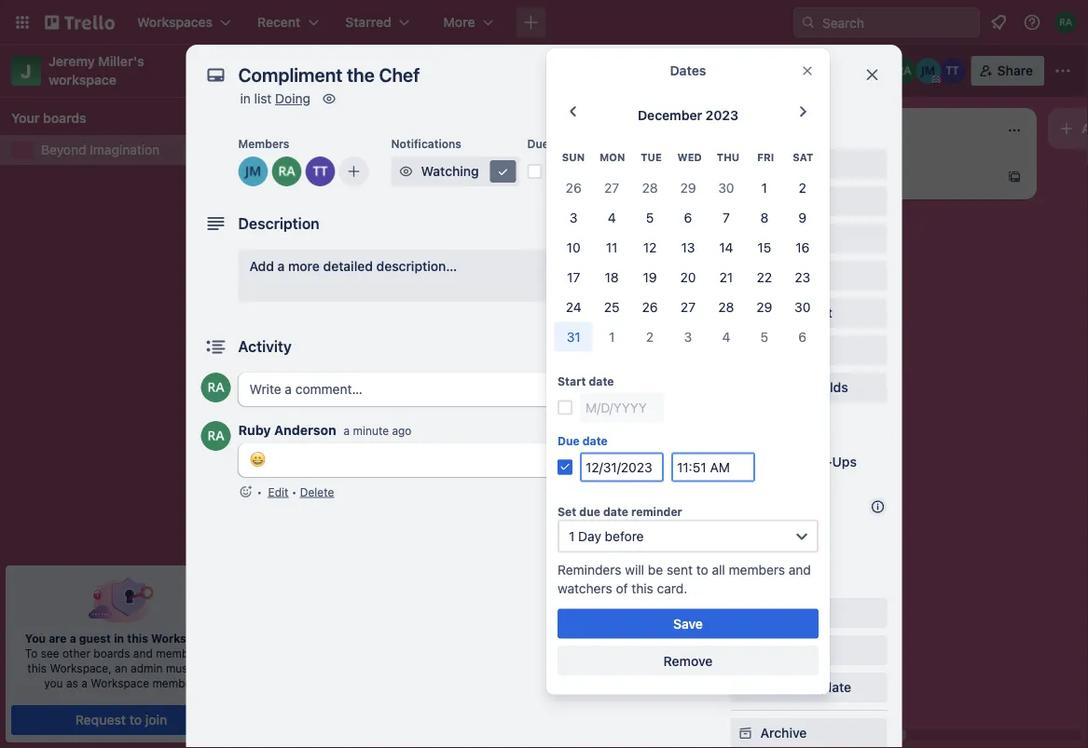 Task type: locate. For each thing, give the bounding box(es) containing it.
add a card up 24
[[556, 281, 622, 297]]

sm image for copy
[[736, 642, 755, 660]]

30 button down 23
[[784, 292, 822, 322]]

0 horizontal spatial dates
[[670, 63, 706, 78]]

1 vertical spatial dates
[[761, 268, 796, 284]]

1 horizontal spatial 3 button
[[669, 322, 707, 352]]

your
[[11, 111, 40, 126]]

1 vertical spatial this
[[127, 632, 148, 645]]

search image
[[801, 15, 816, 30]]

16
[[796, 240, 810, 255]]

other
[[63, 647, 90, 660]]

add a card down kickoff meeting
[[291, 483, 357, 498]]

terry turtle (terryturtle) image left the share button
[[940, 58, 966, 84]]

27 button down mon
[[593, 173, 631, 203]]

0 horizontal spatial 2
[[646, 329, 654, 344]]

sm image for checklist
[[736, 229, 755, 248]]

terry turtle (terryturtle) image up 20
[[683, 235, 705, 257]]

1 vertical spatial in
[[114, 632, 124, 645]]

a right •
[[319, 483, 326, 498]]

card up fri
[[770, 130, 794, 143]]

0 horizontal spatial add a card
[[291, 483, 357, 498]]

sm image inside make template link
[[736, 679, 755, 698]]

1 horizontal spatial 4 button
[[707, 322, 746, 352]]

29 button
[[669, 173, 707, 203], [746, 292, 784, 322]]

0 vertical spatial members
[[238, 137, 290, 150]]

jeremy miller (jeremymiller198) image
[[916, 58, 942, 84], [238, 157, 268, 187], [709, 235, 731, 257]]

add button button
[[731, 524, 888, 554]]

0 horizontal spatial 1 button
[[593, 322, 631, 352]]

date up m/d/yyyy text box
[[583, 435, 608, 448]]

sm image for watching
[[397, 162, 416, 181]]

jeremy miller (jeremymiller198) image down search field
[[916, 58, 942, 84]]

0 vertical spatial this
[[632, 581, 654, 596]]

27 button down 20
[[669, 292, 707, 322]]

add a card for add a card "button" to the middle
[[556, 281, 622, 297]]

dates inside 'button'
[[761, 268, 796, 284]]

dec 1 at 11:51 am
[[557, 164, 664, 179]]

1 horizontal spatial members
[[729, 562, 785, 578]]

1 vertical spatial 1 button
[[593, 322, 631, 352]]

sm image inside the copy link
[[736, 642, 755, 660]]

14 button
[[707, 233, 746, 262]]

december 2023
[[638, 108, 739, 123]]

card for the leftmost add a card "button"
[[330, 483, 357, 498]]

request
[[75, 713, 126, 728]]

1 inside button
[[585, 164, 591, 179]]

27
[[604, 180, 620, 195], [681, 299, 696, 315]]

beyond up "doing" link
[[267, 61, 327, 81]]

8 button
[[746, 203, 784, 233]]

beyond imagination down your boards with 1 items element
[[41, 142, 160, 158]]

26 for bottom 26 button
[[642, 299, 658, 315]]

due down start
[[558, 435, 580, 448]]

0 vertical spatial beyond imagination
[[267, 61, 426, 81]]

10
[[567, 240, 581, 255]]

3 right show
[[684, 329, 692, 344]]

in left list
[[240, 91, 251, 106]]

30 down the thu
[[718, 180, 735, 195]]

more
[[288, 259, 320, 274]]

0 horizontal spatial 29 button
[[669, 173, 707, 203]]

30 button up 7
[[707, 173, 746, 203]]

add up the thu
[[731, 130, 753, 143]]

sm image
[[320, 90, 339, 108], [736, 155, 755, 173], [397, 162, 416, 181], [494, 162, 513, 181], [736, 642, 755, 660], [736, 725, 755, 743]]

a up labels link
[[849, 169, 856, 185]]

1 horizontal spatial 6
[[799, 329, 807, 344]]

30 down 23 button
[[795, 299, 811, 315]]

0 vertical spatial 29 button
[[669, 173, 707, 203]]

card for the right add a card "button"
[[860, 169, 887, 185]]

22 button
[[746, 262, 784, 292]]

28 down am
[[642, 180, 658, 195]]

be
[[648, 562, 663, 578]]

sm image inside move link
[[736, 604, 755, 623]]

due date up sun
[[527, 137, 577, 150]]

29 button down 22
[[746, 292, 784, 322]]

boards right your
[[43, 111, 86, 126]]

to inside button
[[129, 713, 142, 728]]

thinking link
[[537, 172, 754, 190]]

sm image inside members link
[[736, 155, 755, 173]]

add left button
[[761, 531, 785, 547]]

1 horizontal spatial 30 button
[[784, 292, 822, 322]]

1 horizontal spatial jeremy miller (jeremymiller198) image
[[709, 235, 731, 257]]

next month image
[[792, 101, 815, 123]]

1 horizontal spatial 2
[[799, 180, 807, 195]]

at
[[595, 164, 607, 179]]

6 for bottom 6 button
[[799, 329, 807, 344]]

31 button
[[555, 322, 593, 352]]

6 button
[[669, 203, 707, 233], [784, 322, 822, 352]]

1 down 25 button
[[609, 329, 615, 344]]

1 horizontal spatial this
[[127, 632, 148, 645]]

26 down thoughts
[[566, 180, 582, 195]]

5
[[646, 210, 654, 225], [761, 329, 769, 344]]

0 horizontal spatial 6
[[684, 210, 692, 225]]

1 horizontal spatial to
[[696, 562, 709, 578]]

1 horizontal spatial 6 button
[[784, 322, 822, 352]]

1 right 10
[[584, 240, 589, 253]]

1 horizontal spatial terry turtle (terryturtle) image
[[683, 235, 705, 257]]

0 horizontal spatial create from template… image
[[742, 282, 757, 297]]

remove button
[[558, 647, 819, 677]]

card up labels link
[[860, 169, 887, 185]]

reminders
[[558, 562, 622, 578]]

1 horizontal spatial 5 button
[[746, 322, 784, 352]]

to up fri
[[756, 130, 767, 143]]

5 button down attachment at the right of the page
[[746, 322, 784, 352]]

kickoff
[[272, 442, 314, 457]]

button
[[789, 531, 830, 547]]

sat
[[793, 152, 814, 164]]

0 vertical spatial in
[[240, 91, 251, 106]]

members inside 'you are a guest in this workspace. to see other boards and members in this workspace, an admin must add you as a workspace member.'
[[156, 647, 205, 660]]

terry turtle (terryturtle) image right ruby anderson (rubyanderson7) icon
[[305, 157, 335, 187]]

1 vertical spatial 3 button
[[669, 322, 707, 352]]

6 down attachment button
[[799, 329, 807, 344]]

1 horizontal spatial dates
[[761, 268, 796, 284]]

5 right the
[[646, 210, 654, 225]]

kickoff meeting
[[272, 442, 367, 457]]

6 for the leftmost 6 button
[[684, 210, 692, 225]]

0 vertical spatial 1 button
[[746, 173, 784, 203]]

sm image inside labels link
[[736, 192, 755, 211]]

a inside ruby anderson a minute ago
[[344, 425, 350, 438]]

color: bold red, title: "thoughts" element
[[537, 160, 589, 174]]

to inside reminders will be sent to all members and watchers of this card.
[[696, 562, 709, 578]]

sm image inside the checklist link
[[736, 229, 755, 248]]

0 vertical spatial 29
[[680, 180, 696, 195]]

1 horizontal spatial 27 button
[[669, 292, 707, 322]]

1 vertical spatial boards
[[94, 647, 130, 660]]

cover
[[761, 343, 797, 358]]

custom
[[761, 380, 809, 395]]

ruby anderson (rubyanderson7) image down search field
[[891, 58, 918, 84]]

and up admin on the bottom left
[[133, 647, 153, 660]]

1 horizontal spatial 30
[[795, 299, 811, 315]]

in
[[240, 91, 251, 106], [114, 632, 124, 645], [208, 647, 218, 660]]

to for join
[[129, 713, 142, 728]]

29 button down the "wed"
[[669, 173, 707, 203]]

0 vertical spatial 4
[[608, 210, 616, 225]]

1 up ruby anderson a minute ago
[[321, 401, 326, 414]]

member.
[[152, 677, 198, 690]]

to for card
[[756, 130, 767, 143]]

create from template… image for add a card "button" to the middle
[[742, 282, 757, 297]]

1 vertical spatial terry turtle (terryturtle) image
[[305, 157, 335, 187]]

2 for topmost 2 button
[[799, 180, 807, 195]]

primary element
[[0, 0, 1089, 45]]

beyond imagination up doing at left top
[[267, 61, 426, 81]]

0 vertical spatial 28 button
[[631, 173, 669, 203]]

1 vertical spatial 26
[[642, 299, 658, 315]]

0 horizontal spatial 30
[[718, 180, 735, 195]]

1 vertical spatial 28
[[719, 299, 735, 315]]

card up the 25
[[595, 281, 622, 297]]

27 down dec 1 at 11:51 am
[[604, 180, 620, 195]]

30
[[718, 180, 735, 195], [795, 299, 811, 315]]

0 vertical spatial 28
[[642, 180, 658, 195]]

members up actions
[[729, 562, 785, 578]]

0 vertical spatial 2
[[799, 180, 807, 195]]

26 button down 19
[[631, 292, 669, 322]]

1 vertical spatial 4
[[722, 329, 731, 344]]

2 vertical spatial in
[[208, 647, 218, 660]]

sm image inside archive link
[[736, 725, 755, 743]]

31
[[567, 329, 581, 344]]

28 down the 21 "button"
[[719, 299, 735, 315]]

1 vertical spatial dec
[[560, 240, 580, 253]]

a left the 'more'
[[278, 259, 285, 274]]

this down to
[[27, 662, 47, 675]]

set due date reminder
[[558, 506, 683, 519]]

dates
[[670, 63, 706, 78], [761, 268, 796, 284]]

0 vertical spatial beyond
[[267, 61, 327, 81]]

1 horizontal spatial beyond imagination
[[267, 61, 426, 81]]

6 button up the 13
[[669, 203, 707, 233]]

a inside add a more detailed description… link
[[278, 259, 285, 274]]

0 vertical spatial and
[[789, 562, 811, 578]]

detailed
[[323, 259, 373, 274]]

to left all
[[696, 562, 709, 578]]

6 up the 13
[[684, 210, 692, 225]]

0 horizontal spatial this
[[27, 662, 47, 675]]

26 button down sun
[[555, 173, 593, 203]]

guest
[[79, 632, 111, 645]]

sm image for labels
[[736, 192, 755, 211]]

in right guest on the left bottom
[[114, 632, 124, 645]]

imagination up notifications
[[331, 61, 426, 81]]

boards inside 'you are a guest in this workspace. to see other boards and members in this workspace, an admin must add you as a workspace member.'
[[94, 647, 130, 660]]

1 vertical spatial 30 button
[[784, 292, 822, 322]]

4 right details
[[722, 329, 731, 344]]

members up ruby anderson (rubyanderson7) icon
[[238, 137, 290, 150]]

1 vertical spatial 29 button
[[746, 292, 784, 322]]

0 horizontal spatial 6 button
[[669, 203, 707, 233]]

sm image left fri
[[736, 155, 755, 173]]

beyond imagination link
[[41, 141, 231, 159]]

a up meeting
[[344, 425, 350, 438]]

sun
[[562, 152, 585, 164]]

26 down 19 button
[[642, 299, 658, 315]]

0 vertical spatial jeremy miller (jeremymiller198) image
[[916, 58, 942, 84]]

minute
[[353, 425, 389, 438]]

sm image left 'copy'
[[736, 642, 755, 660]]

1 horizontal spatial boards
[[94, 647, 130, 660]]

wed
[[678, 152, 702, 164]]

date
[[552, 137, 577, 150], [589, 375, 614, 388], [583, 435, 608, 448], [603, 506, 629, 519]]

2 sm image from the top
[[736, 229, 755, 248]]

0 vertical spatial 6 button
[[669, 203, 707, 233]]

3 button right show
[[669, 322, 707, 352]]

1 button
[[746, 173, 784, 203], [593, 322, 631, 352]]

1 day before
[[569, 529, 644, 544]]

M/D/YYYY text field
[[580, 453, 664, 483]]

members up the must
[[156, 647, 205, 660]]

7
[[723, 210, 730, 225]]

4 sm image from the top
[[736, 679, 755, 698]]

add a card for the right add a card "button"
[[821, 169, 887, 185]]

your boards
[[11, 111, 86, 126]]

custom fields button
[[731, 379, 888, 397]]

0 horizontal spatial 29
[[680, 180, 696, 195]]

miller's
[[98, 54, 144, 69]]

1 right 11
[[620, 240, 626, 253]]

11:51
[[610, 164, 641, 179]]

sm image left 8
[[736, 192, 755, 211]]

add left the 'more'
[[250, 259, 274, 274]]

2 for the left 2 button
[[646, 329, 654, 344]]

add a more detailed description… link
[[238, 250, 716, 302]]

add a card
[[821, 169, 887, 185], [556, 281, 622, 297], [291, 483, 357, 498]]

1 vertical spatial create from template… image
[[742, 282, 757, 297]]

show
[[624, 339, 658, 354]]

this down will
[[632, 581, 654, 596]]

13 button
[[669, 233, 707, 262]]

0 vertical spatial due date
[[527, 137, 577, 150]]

19 button
[[631, 262, 669, 292]]

1 sm image from the top
[[736, 192, 755, 211]]

1 vertical spatial 2 button
[[631, 322, 669, 352]]

9 button
[[784, 203, 822, 233]]

29 down the "wed"
[[680, 180, 696, 195]]

imagination down your boards with 1 items element
[[90, 142, 160, 158]]

create instagram link
[[272, 373, 489, 392]]

terry turtle (terryturtle) image
[[940, 58, 966, 84], [305, 157, 335, 187], [683, 235, 705, 257]]

1 horizontal spatial members
[[761, 156, 818, 172]]

card down meeting
[[330, 483, 357, 498]]

ruby anderson (rubyanderson7) image left ruby
[[201, 422, 231, 451]]

28 button down tue
[[631, 173, 669, 203]]

1 left at
[[585, 164, 591, 179]]

close popover image
[[800, 63, 815, 78]]

M/D/YYYY text field
[[580, 393, 664, 423]]

0 vertical spatial 3 button
[[555, 203, 593, 233]]

to
[[756, 130, 767, 143], [696, 562, 709, 578], [129, 713, 142, 728]]

imagination
[[331, 61, 426, 81], [90, 142, 160, 158]]

terry turtle (terryturtle) image
[[470, 396, 492, 418]]

and
[[789, 562, 811, 578], [133, 647, 153, 660]]

sm image for move
[[736, 604, 755, 623]]

workspace
[[91, 677, 149, 690]]

in list doing
[[240, 91, 311, 106]]

to left join
[[129, 713, 142, 728]]

watching button
[[391, 157, 520, 187]]

0 horizontal spatial members
[[156, 647, 205, 660]]

2 horizontal spatial in
[[240, 91, 251, 106]]

dec inside checkbox
[[560, 240, 580, 253]]

must
[[166, 662, 192, 675]]

0 horizontal spatial 3
[[570, 210, 578, 225]]

1 vertical spatial 6
[[799, 329, 807, 344]]

jeremy miller (jeremymiller198) image left ruby anderson (rubyanderson7) icon
[[238, 157, 268, 187]]

the
[[613, 214, 633, 229]]

1 vertical spatial 28 button
[[707, 292, 746, 322]]

boards up an
[[94, 647, 130, 660]]

1 vertical spatial members
[[156, 647, 205, 660]]

2 left details
[[646, 329, 654, 344]]

0 notifications image
[[988, 11, 1010, 34]]

a right 17 at the right of the page
[[584, 281, 591, 297]]

back to home image
[[45, 7, 115, 37]]

sent
[[667, 562, 693, 578]]

1 horizontal spatial 3
[[684, 329, 692, 344]]

2 vertical spatial add a card button
[[261, 476, 470, 506]]

0 horizontal spatial 26
[[566, 180, 582, 195]]

sm image left 15
[[736, 229, 755, 248]]

0 vertical spatial 4 button
[[593, 203, 631, 233]]

beyond
[[267, 61, 327, 81], [41, 142, 86, 158]]

due date up m/d/yyyy text box
[[558, 435, 608, 448]]

sm image left archive
[[736, 725, 755, 743]]

dec inside button
[[557, 164, 582, 179]]

3 sm image from the top
[[736, 604, 755, 623]]

1 horizontal spatial 26 button
[[631, 292, 669, 322]]

1 vertical spatial to
[[696, 562, 709, 578]]

1 vertical spatial 5 button
[[746, 322, 784, 352]]

None text field
[[229, 58, 845, 91]]

0 horizontal spatial beyond imagination
[[41, 142, 160, 158]]

sm image down notifications
[[397, 162, 416, 181]]

grinning image
[[250, 451, 266, 468]]

sm image left make
[[736, 679, 755, 698]]

9
[[799, 210, 807, 225]]

create from template… image
[[1007, 170, 1022, 185], [742, 282, 757, 297]]

ruby anderson (rubyanderson7) image
[[1055, 11, 1077, 34], [891, 58, 918, 84], [735, 235, 757, 257], [201, 373, 231, 403], [201, 422, 231, 451]]

custom fields
[[761, 380, 848, 395]]

28 button down 21
[[707, 292, 746, 322]]

ruby
[[238, 423, 271, 438]]

1 horizontal spatial 4
[[722, 329, 731, 344]]

make template link
[[731, 673, 888, 703]]

sm image down the board name text field
[[320, 90, 339, 108]]

3 up dec 1
[[570, 210, 578, 225]]

jeremy miller (jeremymiller198) image down 7 button
[[709, 235, 731, 257]]

5 down attachment at the right of the page
[[761, 329, 769, 344]]

date up sun
[[552, 137, 577, 150]]

add power-ups link
[[731, 448, 888, 478]]

fields
[[812, 380, 848, 395]]

0 vertical spatial 26
[[566, 180, 582, 195]]

2 down members link
[[799, 180, 807, 195]]

0 vertical spatial 2 button
[[784, 173, 822, 203]]

this inside reminders will be sent to all members and watchers of this card.
[[632, 581, 654, 596]]

Add time text field
[[672, 453, 756, 483]]

add
[[731, 130, 753, 143], [821, 169, 845, 185], [250, 259, 274, 274], [556, 281, 581, 297], [761, 455, 785, 470], [291, 483, 316, 498], [761, 531, 785, 547]]

list
[[254, 91, 272, 106]]

add a more detailed description…
[[250, 259, 457, 274]]

23 button
[[784, 262, 822, 292]]

0 vertical spatial 6
[[684, 210, 692, 225]]

1 horizontal spatial 27
[[681, 299, 696, 315]]

15
[[758, 240, 772, 255]]

1 horizontal spatial 29
[[757, 299, 773, 315]]

in up add
[[208, 647, 218, 660]]

26 button
[[555, 173, 593, 203], [631, 292, 669, 322]]

beyond down the your boards
[[41, 142, 86, 158]]

members
[[238, 137, 290, 150], [761, 156, 818, 172]]

this up admin on the bottom left
[[127, 632, 148, 645]]

0 vertical spatial add a card button
[[791, 162, 1000, 192]]

sm image
[[736, 192, 755, 211], [736, 229, 755, 248], [736, 604, 755, 623], [736, 679, 755, 698]]

0 horizontal spatial boards
[[43, 111, 86, 126]]

6 button down attachment at the right of the page
[[784, 322, 822, 352]]

ruby anderson (rubyanderson7) image left 15
[[735, 235, 757, 257]]

an
[[115, 662, 128, 675]]

1 horizontal spatial 28 button
[[707, 292, 746, 322]]



Task type: describe. For each thing, give the bounding box(es) containing it.
11 button
[[593, 233, 631, 262]]

24
[[566, 299, 582, 315]]

and inside 'you are a guest in this workspace. to see other boards and members in this workspace, an admin must add you as a workspace member.'
[[133, 647, 153, 660]]

1 vertical spatial 26 button
[[631, 292, 669, 322]]

details
[[662, 339, 703, 354]]

power-
[[789, 455, 833, 470]]

make template
[[761, 680, 852, 696]]

1 vertical spatial 3
[[684, 329, 692, 344]]

ruby anderson (rubyanderson7) image left create
[[201, 373, 231, 403]]

you
[[44, 677, 63, 690]]

21 button
[[707, 262, 746, 292]]

ruby anderson (rubyanderson7) image right open information menu image
[[1055, 11, 1077, 34]]

remove
[[664, 654, 713, 669]]

add up 24
[[556, 281, 581, 297]]

add a card for the leftmost add a card "button"
[[291, 483, 357, 498]]

17
[[567, 269, 580, 285]]

date right start
[[589, 375, 614, 388]]

last month image
[[562, 101, 585, 123]]

meeting
[[318, 442, 367, 457]]

a right as
[[81, 677, 88, 690]]

archive link
[[731, 719, 888, 749]]

j
[[21, 60, 31, 82]]

ago
[[392, 425, 412, 438]]

1 vertical spatial 6 button
[[784, 322, 822, 352]]

edit • delete
[[268, 486, 334, 499]]

2 vertical spatial this
[[27, 662, 47, 675]]

Board name text field
[[257, 56, 435, 86]]

thoughts thinking
[[537, 161, 589, 188]]

copy
[[761, 643, 793, 659]]

create board or workspace image
[[522, 13, 541, 32]]

workspace.
[[151, 632, 218, 645]]

1 vertical spatial 4 button
[[707, 322, 746, 352]]

0 vertical spatial dates
[[670, 63, 706, 78]]

2 horizontal spatial add a card button
[[791, 162, 1000, 192]]

delete link
[[300, 486, 334, 499]]

1 down fri
[[762, 180, 768, 195]]

0 horizontal spatial members
[[238, 137, 290, 150]]

20 button
[[669, 262, 707, 292]]

2 vertical spatial terry turtle (terryturtle) image
[[683, 235, 705, 257]]

1 horizontal spatial 29 button
[[746, 292, 784, 322]]

dec for dec 1
[[560, 240, 580, 253]]

tue
[[641, 152, 662, 164]]

sm image for archive
[[736, 725, 755, 743]]

4 for leftmost 4 button
[[608, 210, 616, 225]]

Write a comment text field
[[238, 373, 716, 407]]

add members to card image
[[347, 162, 361, 181]]

1 horizontal spatial 28
[[719, 299, 735, 315]]

workspace
[[49, 72, 117, 88]]

add left the power-
[[761, 455, 785, 470]]

1 horizontal spatial 5
[[761, 329, 769, 344]]

instagram
[[316, 375, 376, 390]]

7 button
[[707, 203, 746, 233]]

create instagram
[[272, 375, 376, 390]]

12
[[643, 240, 657, 255]]

1 vertical spatial jeremy miller (jeremymiller198) image
[[238, 157, 268, 187]]

Mark due date as complete checkbox
[[527, 164, 542, 179]]

10 button
[[555, 233, 593, 262]]

kickoff meeting link
[[272, 441, 489, 459]]

Dec 1 checkbox
[[537, 235, 594, 257]]

1 horizontal spatial add a card button
[[526, 274, 735, 304]]

set
[[558, 506, 577, 519]]

and inside reminders will be sent to all members and watchers of this card.
[[789, 562, 811, 578]]

0 vertical spatial 3
[[570, 210, 578, 225]]

create from template… image for the right add a card "button"
[[1007, 170, 1022, 185]]

1 horizontal spatial in
[[208, 647, 218, 660]]

25
[[604, 299, 620, 315]]

1 inside checkbox
[[584, 240, 589, 253]]

thinking
[[537, 173, 589, 188]]

29 for "29" "button" to the top
[[680, 180, 696, 195]]

sm image left mark due date as complete option
[[494, 162, 513, 181]]

ruby anderson (rubyanderson7) image
[[272, 157, 302, 187]]

1 up minute at the left of the page
[[358, 401, 363, 414]]

members inside reminders will be sent to all members and watchers of this card.
[[729, 562, 785, 578]]

card.
[[657, 581, 688, 596]]

december
[[638, 108, 703, 123]]

0 horizontal spatial 27 button
[[593, 173, 631, 203]]

before
[[605, 529, 644, 544]]

1 vertical spatial due
[[558, 435, 580, 448]]

1 vertical spatial 30
[[795, 299, 811, 315]]

22
[[757, 269, 772, 285]]

add up labels link
[[821, 169, 845, 185]]

beyond inside the board name text field
[[267, 61, 327, 81]]

anderson
[[274, 423, 336, 438]]

template
[[797, 680, 852, 696]]

19
[[643, 269, 657, 285]]

fri
[[758, 152, 774, 164]]

card for add a card "button" to the middle
[[595, 281, 622, 297]]

day
[[578, 529, 602, 544]]

compliment
[[537, 214, 610, 229]]

sm image for make template
[[736, 679, 755, 698]]

jeremy
[[49, 54, 95, 69]]

1 vertical spatial 27 button
[[669, 292, 707, 322]]

dec for dec 1 at 11:51 am
[[557, 164, 582, 179]]

18 button
[[593, 262, 631, 292]]

attachment button
[[731, 298, 888, 328]]

26 for 26 button to the left
[[566, 180, 582, 195]]

16 button
[[784, 233, 822, 262]]

due
[[580, 506, 601, 519]]

0 horizontal spatial 4 button
[[593, 203, 631, 233]]

a minute ago link
[[344, 425, 412, 438]]

request to join button
[[11, 706, 231, 736]]

0 horizontal spatial due
[[527, 137, 549, 150]]

12 button
[[631, 233, 669, 262]]

dec 1
[[560, 240, 589, 253]]

add to card
[[731, 130, 794, 143]]

0 horizontal spatial imagination
[[90, 142, 160, 158]]

add right edit
[[291, 483, 316, 498]]

join
[[145, 713, 167, 728]]

show menu image
[[1054, 62, 1073, 80]]

0 vertical spatial 27
[[604, 180, 620, 195]]

date up before
[[603, 506, 629, 519]]

0 horizontal spatial 30 button
[[707, 173, 746, 203]]

1 left day at right
[[569, 529, 575, 544]]

description…
[[376, 259, 457, 274]]

14
[[719, 240, 734, 255]]

share
[[998, 63, 1033, 78]]

automation image
[[772, 56, 798, 82]]

1 vertical spatial due date
[[558, 435, 608, 448]]

activity
[[238, 338, 292, 356]]

0 horizontal spatial add a card button
[[261, 476, 470, 506]]

imagination inside the board name text field
[[331, 61, 426, 81]]

2 vertical spatial jeremy miller (jeremymiller198) image
[[709, 235, 731, 257]]

2 horizontal spatial jeremy miller (jeremymiller198) image
[[916, 58, 942, 84]]

0 horizontal spatial 26 button
[[555, 173, 593, 203]]

29 for the right "29" "button"
[[757, 299, 773, 315]]

add reaction image
[[238, 483, 253, 502]]

are
[[49, 632, 67, 645]]

a right are
[[70, 632, 76, 645]]

0 vertical spatial 5 button
[[631, 203, 669, 233]]

move
[[761, 606, 794, 621]]

start date
[[558, 375, 614, 388]]

your boards with 1 items element
[[11, 107, 222, 130]]

members link
[[731, 149, 888, 179]]

0 vertical spatial terry turtle (terryturtle) image
[[940, 58, 966, 84]]

edit
[[268, 486, 289, 499]]

0 horizontal spatial 2 button
[[631, 322, 669, 352]]

share button
[[972, 56, 1045, 86]]

Search field
[[816, 8, 979, 36]]

chef
[[636, 214, 665, 229]]

0 horizontal spatial beyond
[[41, 142, 86, 158]]

0 horizontal spatial 5
[[646, 210, 654, 225]]

save
[[674, 616, 703, 632]]

of
[[616, 581, 628, 596]]

open information menu image
[[1023, 13, 1042, 32]]

see
[[41, 647, 59, 660]]

add inside button
[[761, 531, 785, 547]]

21
[[720, 269, 733, 285]]

request to join
[[75, 713, 167, 728]]

0 horizontal spatial 28
[[642, 180, 658, 195]]

board
[[538, 63, 574, 78]]

compliment the chef link
[[537, 213, 754, 231]]

sm image for members
[[736, 155, 755, 173]]

1 vertical spatial members
[[761, 156, 818, 172]]

description
[[238, 215, 320, 233]]

reminder
[[632, 506, 683, 519]]

copy link
[[731, 636, 888, 666]]

start
[[558, 375, 586, 388]]

0 vertical spatial 30
[[718, 180, 735, 195]]

filters
[[834, 63, 872, 78]]

0 horizontal spatial 28 button
[[631, 173, 669, 203]]

11
[[606, 240, 618, 255]]

move link
[[731, 599, 888, 629]]

beyond imagination inside the board name text field
[[267, 61, 426, 81]]

4 for the bottom 4 button
[[722, 329, 731, 344]]

thu
[[717, 152, 740, 164]]



Task type: vqa. For each thing, say whether or not it's contained in the screenshot.
Add board icon
no



